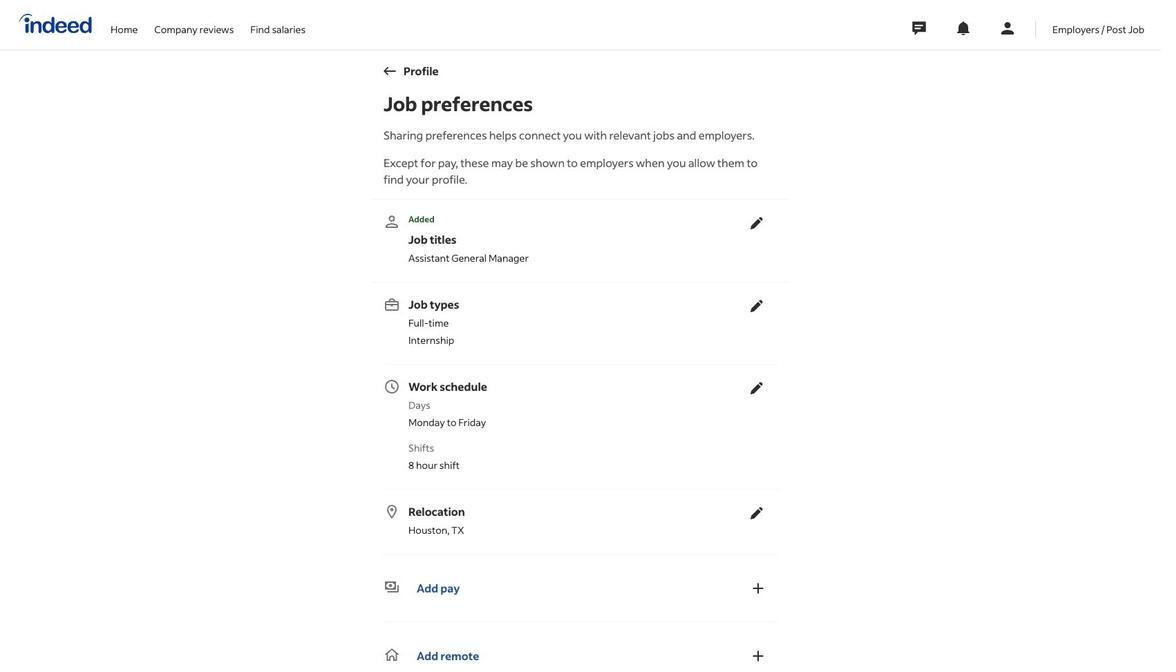 Task type: locate. For each thing, give the bounding box(es) containing it.
job types group
[[384, 291, 772, 353]]

alert
[[384, 214, 742, 226]]

alert inside job titles group
[[384, 214, 742, 226]]

job titles group
[[384, 208, 772, 271]]



Task type: describe. For each thing, give the bounding box(es) containing it.
relocation group
[[384, 498, 772, 543]]

work schedule group
[[384, 373, 772, 478]]



Task type: vqa. For each thing, say whether or not it's contained in the screenshot.
Job titles GROUP
yes



